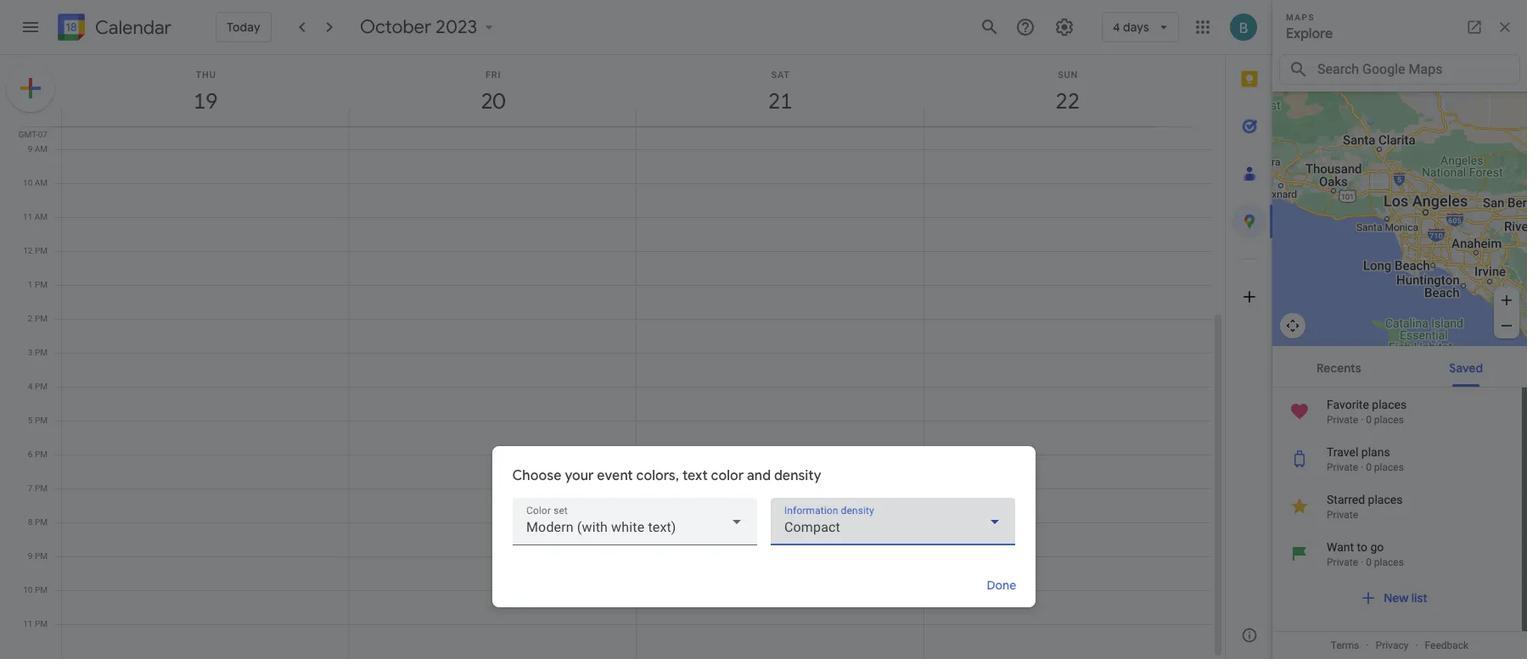 Task type: describe. For each thing, give the bounding box(es) containing it.
07
[[38, 130, 48, 139]]

1
[[28, 280, 33, 290]]

color
[[711, 468, 744, 485]]

4 pm
[[28, 382, 48, 391]]

choose your event colors, text color and density dialog
[[492, 447, 1035, 608]]

pm for 7 pm
[[35, 484, 48, 493]]

pm for 1 pm
[[35, 280, 48, 290]]

support image
[[1015, 17, 1036, 37]]

gmt-
[[18, 130, 38, 139]]

5 pm
[[28, 416, 48, 425]]

calendar heading
[[92, 16, 171, 39]]

12 pm
[[23, 246, 48, 256]]

10 pm
[[23, 586, 48, 595]]

9 for 9 am
[[28, 144, 32, 154]]

11 for 11 pm
[[23, 620, 33, 629]]

pm for 12 pm
[[35, 246, 48, 256]]

1 pm
[[28, 280, 48, 290]]

calendar element
[[54, 10, 171, 48]]

11 pm
[[23, 620, 48, 629]]

choose your event colors, text color and density
[[512, 468, 822, 485]]

9 pm
[[28, 552, 48, 561]]

october
[[360, 15, 431, 39]]

9 am
[[28, 144, 48, 154]]

1 column header from the left
[[61, 55, 349, 126]]

pm for 8 pm
[[35, 518, 48, 527]]

grid containing gmt-07
[[0, 55, 1225, 660]]

pm for 2 pm
[[35, 314, 48, 323]]

pm for 3 pm
[[35, 348, 48, 357]]

3 column header from the left
[[636, 55, 924, 126]]

pm for 9 pm
[[35, 552, 48, 561]]

am for 11 am
[[35, 212, 48, 222]]

4
[[28, 382, 33, 391]]

event
[[597, 468, 633, 485]]

text
[[683, 468, 708, 485]]



Task type: locate. For each thing, give the bounding box(es) containing it.
pm right 3
[[35, 348, 48, 357]]

6 pm from the top
[[35, 416, 48, 425]]

11 for 11 am
[[23, 212, 32, 222]]

today button
[[216, 12, 271, 42]]

pm for 10 pm
[[35, 586, 48, 595]]

pm
[[35, 246, 48, 256], [35, 280, 48, 290], [35, 314, 48, 323], [35, 348, 48, 357], [35, 382, 48, 391], [35, 416, 48, 425], [35, 450, 48, 459], [35, 484, 48, 493], [35, 518, 48, 527], [35, 552, 48, 561], [35, 586, 48, 595], [35, 620, 48, 629]]

10 for 10 pm
[[23, 586, 33, 595]]

10
[[23, 178, 32, 188], [23, 586, 33, 595]]

pm right the 2
[[35, 314, 48, 323]]

pm down 10 pm
[[35, 620, 48, 629]]

am up 12 pm on the left top of the page
[[35, 212, 48, 222]]

2 9 from the top
[[28, 552, 33, 561]]

1 vertical spatial 11
[[23, 620, 33, 629]]

2 pm from the top
[[35, 280, 48, 290]]

1 vertical spatial am
[[35, 178, 48, 188]]

today
[[227, 20, 260, 35]]

1 am from the top
[[35, 144, 48, 154]]

pm down 8 pm
[[35, 552, 48, 561]]

colors,
[[636, 468, 679, 485]]

2 column header from the left
[[349, 55, 637, 126]]

pm down 9 pm
[[35, 586, 48, 595]]

2 vertical spatial am
[[35, 212, 48, 222]]

8 pm
[[28, 518, 48, 527]]

1 vertical spatial 10
[[23, 586, 33, 595]]

4 column header from the left
[[923, 55, 1212, 126]]

0 vertical spatial 10
[[23, 178, 32, 188]]

column header
[[61, 55, 349, 126], [349, 55, 637, 126], [636, 55, 924, 126], [923, 55, 1212, 126]]

gmt-07
[[18, 130, 48, 139]]

choose
[[512, 468, 562, 485]]

tab list
[[1226, 55, 1273, 612]]

5 pm from the top
[[35, 382, 48, 391]]

october 2023
[[360, 15, 477, 39]]

am for 10 am
[[35, 178, 48, 188]]

4 pm from the top
[[35, 348, 48, 357]]

10 am
[[23, 178, 48, 188]]

done
[[987, 578, 1016, 593]]

1 11 from the top
[[23, 212, 32, 222]]

5
[[28, 416, 33, 425]]

pm right 5 at the left bottom of page
[[35, 416, 48, 425]]

3 pm from the top
[[35, 314, 48, 323]]

grid
[[0, 55, 1225, 660]]

pm right 7
[[35, 484, 48, 493]]

7
[[28, 484, 33, 493]]

9 pm from the top
[[35, 518, 48, 527]]

density
[[774, 468, 822, 485]]

pm right '1' at the top of page
[[35, 280, 48, 290]]

october 2023 button
[[353, 15, 504, 39]]

8
[[28, 518, 33, 527]]

11 down 10 pm
[[23, 620, 33, 629]]

9 for 9 pm
[[28, 552, 33, 561]]

10 pm from the top
[[35, 552, 48, 561]]

0 vertical spatial 11
[[23, 212, 32, 222]]

am down 9 am
[[35, 178, 48, 188]]

7 pm from the top
[[35, 450, 48, 459]]

11 am
[[23, 212, 48, 222]]

am for 9 am
[[35, 144, 48, 154]]

pm right 4
[[35, 382, 48, 391]]

7 pm
[[28, 484, 48, 493]]

0 vertical spatial 9
[[28, 144, 32, 154]]

your
[[565, 468, 594, 485]]

2
[[28, 314, 33, 323]]

12
[[23, 246, 33, 256]]

3 pm
[[28, 348, 48, 357]]

9 down "8"
[[28, 552, 33, 561]]

done button
[[974, 565, 1029, 606]]

2023
[[436, 15, 477, 39]]

pm for 11 pm
[[35, 620, 48, 629]]

6
[[28, 450, 33, 459]]

11 pm from the top
[[35, 586, 48, 595]]

10 up 11 pm at the left of the page
[[23, 586, 33, 595]]

pm for 6 pm
[[35, 450, 48, 459]]

and
[[747, 468, 771, 485]]

9 down gmt-
[[28, 144, 32, 154]]

None field
[[512, 498, 757, 546], [770, 498, 1015, 546], [512, 498, 757, 546], [770, 498, 1015, 546]]

9
[[28, 144, 32, 154], [28, 552, 33, 561]]

3
[[28, 348, 33, 357]]

am
[[35, 144, 48, 154], [35, 178, 48, 188], [35, 212, 48, 222]]

11 up 12
[[23, 212, 32, 222]]

am down 07
[[35, 144, 48, 154]]

1 vertical spatial 9
[[28, 552, 33, 561]]

11
[[23, 212, 32, 222], [23, 620, 33, 629]]

pm right "6"
[[35, 450, 48, 459]]

8 pm from the top
[[35, 484, 48, 493]]

1 10 from the top
[[23, 178, 32, 188]]

2 am from the top
[[35, 178, 48, 188]]

1 9 from the top
[[28, 144, 32, 154]]

10 for 10 am
[[23, 178, 32, 188]]

2 pm
[[28, 314, 48, 323]]

2 11 from the top
[[23, 620, 33, 629]]

3 am from the top
[[35, 212, 48, 222]]

pm for 4 pm
[[35, 382, 48, 391]]

pm right "8"
[[35, 518, 48, 527]]

pm right 12
[[35, 246, 48, 256]]

2 10 from the top
[[23, 586, 33, 595]]

1 pm from the top
[[35, 246, 48, 256]]

12 pm from the top
[[35, 620, 48, 629]]

calendar
[[95, 16, 171, 39]]

10 up 11 am
[[23, 178, 32, 188]]

0 vertical spatial am
[[35, 144, 48, 154]]

pm for 5 pm
[[35, 416, 48, 425]]

6 pm
[[28, 450, 48, 459]]



Task type: vqa. For each thing, say whether or not it's contained in the screenshot.
Add notification button
no



